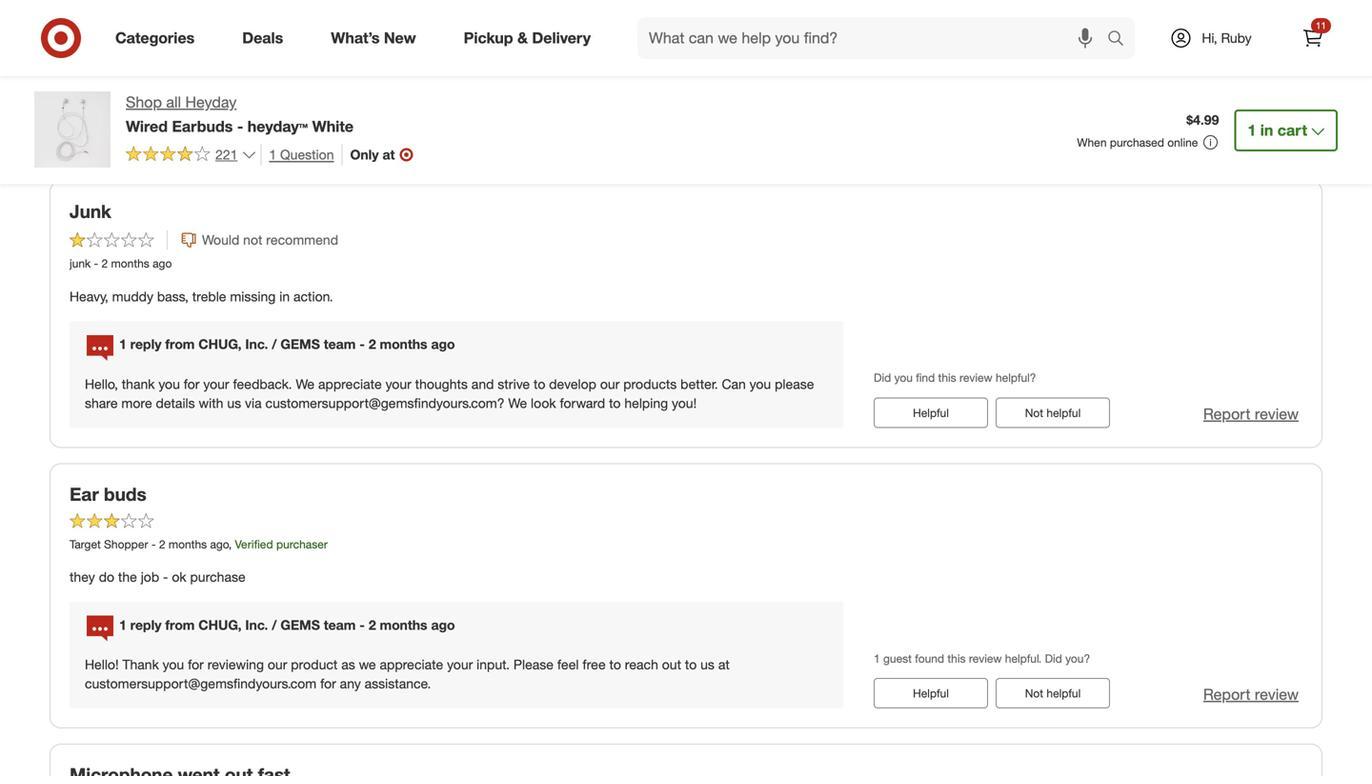 Task type: describe. For each thing, give the bounding box(es) containing it.
deals
[[242, 29, 283, 47]]

that inside "hello! thank you for reviewing our product. we apologize that you are not satisfied and would like to help you resolve the issue. please reach out to us at customersupport@gemsfindyours.com for further assistance."
[[429, 93, 452, 110]]

2 vertical spatial we
[[508, 395, 527, 412]]

we inside "hello! thank you for reviewing our product. we apologize that you are not satisfied and would like to help you resolve the issue. please reach out to us at customersupport@gemsfindyours.com for further assistance."
[[345, 93, 363, 110]]

hello! thank you for reviewing our product. we apologize that you are not satisfied and would like to help you resolve the issue. please reach out to us at customersupport@gemsfindyours.com for further assistance.
[[85, 93, 804, 129]]

new
[[384, 29, 416, 47]]

image of wired earbuds - heyday™ white image
[[34, 91, 111, 168]]

and inside "hello! thank you for reviewing our product. we apologize that you are not satisfied and would like to help you resolve the issue. please reach out to us at customersupport@gemsfindyours.com for further assistance."
[[580, 93, 602, 110]]

in left cart
[[1261, 121, 1274, 139]]

and inside "hello, thank you for your feedback. we appreciate your thoughts and strive to develop our products better. can you please share more details with us via customersupport@gemsfindyours.com? we look forward to helping you!"
[[472, 376, 494, 392]]

all
[[166, 93, 181, 112]]

221
[[215, 146, 238, 163]]

hear
[[362, 0, 389, 3]]

strive
[[498, 376, 530, 392]]

report review button for junk
[[1204, 403, 1299, 425]]

missing
[[230, 288, 276, 305]]

helpful for junk
[[913, 406, 949, 420]]

helpful for ear buds
[[913, 687, 949, 701]]

do
[[99, 569, 114, 586]]

via
[[245, 395, 262, 412]]

2 bud from the left
[[696, 0, 719, 3]]

i
[[319, 0, 322, 3]]

out inside hello! thank you for reviewing our product as we appreciate your input. please feel free to reach out to us at customersupport@gemsfindyours.com for any assistance.
[[662, 657, 681, 674]]

the left left
[[463, 0, 482, 3]]

works
[[80, 0, 116, 3]]

assistance. inside hello! thank you for reviewing our product as we appreciate your input. please feel free to reach out to us at customersupport@gemsfindyours.com for any assistance.
[[365, 676, 431, 693]]

helpful for junk
[[1047, 406, 1081, 420]]

what's
[[331, 29, 380, 47]]

report review for ear buds
[[1204, 686, 1299, 704]]

reply for ear buds
[[130, 617, 162, 634]]

thank for hello! thank you for reviewing our product. we apologize that you are not satisfied and would like to help you resolve the issue. please reach out to us at customersupport@gemsfindyours.com for further assistance.
[[122, 93, 159, 110]]

look
[[531, 395, 556, 412]]

11 link
[[1292, 17, 1334, 59]]

alright
[[120, 0, 157, 3]]

1 horizontal spatial did
[[1045, 652, 1062, 666]]

share
[[85, 395, 118, 412]]

reply for junk
[[130, 336, 162, 353]]

purchased
[[1110, 135, 1165, 149]]

left
[[485, 0, 504, 3]]

that inside it works alright the only problem was that i could hear perfectly in the left bud while the audio in the right bud is super low compared to the audio in the left.
[[292, 0, 315, 3]]

report for junk
[[1204, 405, 1251, 423]]

helping
[[625, 395, 668, 412]]

while
[[535, 0, 566, 3]]

not for junk
[[1025, 406, 1044, 420]]

job
[[141, 569, 159, 586]]

pickup & delivery link
[[448, 17, 615, 59]]

not helpful for ear buds
[[1025, 687, 1081, 701]]

gems for ear buds
[[281, 617, 320, 634]]

the right do
[[118, 569, 137, 586]]

find
[[916, 371, 935, 385]]

it
[[70, 0, 77, 3]]

0 horizontal spatial we
[[296, 376, 315, 392]]

for for product.
[[188, 93, 204, 110]]

in right perfectly
[[449, 0, 459, 3]]

for for product
[[188, 657, 204, 674]]

when
[[1077, 135, 1107, 149]]

muddy
[[112, 288, 153, 305]]

you?
[[1066, 652, 1090, 666]]

junk
[[70, 257, 91, 271]]

1 up thank
[[119, 336, 127, 353]]

1 left 'guest' on the right of the page
[[874, 652, 880, 666]]

our for reach
[[268, 93, 287, 110]]

/ for junk
[[272, 336, 277, 353]]

any
[[340, 676, 361, 693]]

$4.99
[[1187, 112, 1219, 128]]

us inside hello! thank you for reviewing our product as we appreciate your input. please feel free to reach out to us at customersupport@gemsfindyours.com for any assistance.
[[701, 657, 715, 674]]

would
[[606, 93, 642, 110]]

is
[[723, 0, 733, 3]]

hello! for hello! thank you for reviewing our product. we apologize that you are not satisfied and would like to help you resolve the issue. please reach out to us at customersupport@gemsfindyours.com for further assistance.
[[85, 93, 119, 110]]

better.
[[681, 376, 718, 392]]

question
[[280, 146, 334, 163]]

the left right
[[643, 0, 662, 3]]

not helpful button for ear buds
[[996, 679, 1110, 709]]

0 vertical spatial did
[[874, 371, 891, 385]]

helpful button for ear buds
[[874, 679, 988, 709]]

you!
[[672, 395, 697, 412]]

heavy, muddy bass, treble missing in action.
[[70, 288, 333, 305]]

feedback.
[[233, 376, 292, 392]]

products
[[623, 376, 677, 392]]

in left right
[[629, 0, 639, 3]]

reviewing for product.
[[207, 93, 264, 110]]

thank for hello! thank you for reviewing our product as we appreciate your input. please feel free to reach out to us at customersupport@gemsfindyours.com for any assistance.
[[122, 657, 159, 674]]

- up customersupport@gemsfindyours.com?
[[360, 336, 365, 353]]

1 reply from chug, inc. / gems team - 2 months ago for junk
[[119, 336, 455, 353]]

hi,
[[1202, 30, 1218, 46]]

1 vertical spatial audio
[[172, 5, 206, 22]]

/ for ear buds
[[272, 617, 277, 634]]

verified
[[235, 538, 273, 552]]

1 vertical spatial at
[[383, 146, 395, 163]]

what's new link
[[315, 17, 440, 59]]

our for assistance.
[[268, 657, 287, 674]]

you right can
[[750, 376, 771, 392]]

only
[[183, 0, 208, 3]]

it works alright the only problem was that i could hear perfectly in the left bud while the audio in the right bud is super low compared to the audio in the left.
[[70, 0, 795, 22]]

,
[[229, 538, 232, 552]]

did you find this review helpful?
[[874, 371, 1036, 385]]

develop
[[549, 376, 597, 392]]

your inside hello! thank you for reviewing our product as we appreciate your input. please feel free to reach out to us at customersupport@gemsfindyours.com for any assistance.
[[447, 657, 473, 674]]

- inside shop all heyday wired earbuds - heyday™ white
[[237, 117, 243, 136]]

months up ok
[[169, 538, 207, 552]]

at inside "hello! thank you for reviewing our product. we apologize that you are not satisfied and would like to help you resolve the issue. please reach out to us at customersupport@gemsfindyours.com for further assistance."
[[260, 112, 271, 129]]

2 up they do the job - ok purchase
[[159, 538, 165, 552]]

ago up bass,
[[153, 257, 172, 271]]

issue.
[[85, 112, 119, 129]]

the right "while"
[[569, 0, 588, 3]]

ok
[[172, 569, 186, 586]]

customersupport@gemsfindyours.com?
[[265, 395, 505, 412]]

hello! thank you for reviewing our product as we appreciate your input. please feel free to reach out to us at customersupport@gemsfindyours.com for any assistance.
[[85, 657, 730, 693]]

1 report review button from the top
[[1204, 121, 1299, 142]]

pickup
[[464, 29, 513, 47]]

product.
[[291, 93, 341, 110]]

report review button for ear buds
[[1204, 684, 1299, 706]]

for left any
[[320, 676, 336, 693]]

for for we
[[184, 376, 200, 392]]

us inside "hello, thank you for your feedback. we appreciate your thoughts and strive to develop our products better. can you please share more details with us via customersupport@gemsfindyours.com? we look forward to helping you!"
[[227, 395, 241, 412]]

purchaser
[[276, 538, 328, 552]]

1 in cart
[[1248, 121, 1308, 139]]

1 bud from the left
[[508, 0, 531, 3]]

1 report from the top
[[1204, 122, 1251, 141]]

further
[[530, 112, 570, 129]]

problem
[[211, 0, 261, 3]]

product
[[291, 657, 338, 674]]

input.
[[477, 657, 510, 674]]

reach inside hello! thank you for reviewing our product as we appreciate your input. please feel free to reach out to us at customersupport@gemsfindyours.com for any assistance.
[[625, 657, 658, 674]]

report for ear buds
[[1204, 686, 1251, 704]]

not helpful button for junk
[[996, 398, 1110, 428]]

0 horizontal spatial not
[[243, 232, 262, 248]]

thank
[[122, 376, 155, 392]]

shop
[[126, 93, 162, 112]]

1 report review from the top
[[1204, 122, 1299, 141]]

months up 'muddy'
[[111, 257, 149, 271]]

left.
[[246, 5, 268, 22]]

reviewing for product
[[207, 657, 264, 674]]

treble
[[192, 288, 226, 305]]

are
[[480, 93, 499, 110]]

in left action.
[[279, 288, 290, 305]]

months up the thoughts
[[380, 336, 428, 353]]

online
[[1168, 135, 1198, 149]]

assistance. inside "hello! thank you for reviewing our product. we apologize that you are not satisfied and would like to help you resolve the issue. please reach out to us at customersupport@gemsfindyours.com for further assistance."
[[574, 112, 640, 129]]

only
[[350, 146, 379, 163]]

appreciate inside hello! thank you for reviewing our product as we appreciate your input. please feel free to reach out to us at customersupport@gemsfindyours.com for any assistance.
[[380, 657, 443, 674]]

ruby
[[1221, 30, 1252, 46]]

chug, for ear buds
[[198, 617, 242, 634]]

from for ear buds
[[165, 617, 195, 634]]

pickup & delivery
[[464, 29, 591, 47]]

appreciate inside "hello, thank you for your feedback. we appreciate your thoughts and strive to develop our products better. can you please share more details with us via customersupport@gemsfindyours.com? we look forward to helping you!"
[[318, 376, 382, 392]]

&
[[518, 29, 528, 47]]

this for junk
[[938, 371, 957, 385]]

ear buds
[[70, 483, 147, 505]]

categories link
[[99, 17, 218, 59]]

search
[[1099, 31, 1145, 49]]

helpful.
[[1005, 652, 1042, 666]]



Task type: locate. For each thing, give the bounding box(es) containing it.
not for ear buds
[[1025, 687, 1044, 701]]

- right shopper
[[151, 538, 156, 552]]

1 / from the top
[[272, 336, 277, 353]]

/
[[272, 336, 277, 353], [272, 617, 277, 634]]

months
[[111, 257, 149, 271], [380, 336, 428, 353], [169, 538, 207, 552], [380, 617, 428, 634]]

helpful
[[913, 406, 949, 420], [913, 687, 949, 701]]

0 horizontal spatial audio
[[172, 5, 206, 22]]

1 vertical spatial we
[[296, 376, 315, 392]]

2 not from the top
[[1025, 687, 1044, 701]]

1 vertical spatial report
[[1204, 405, 1251, 423]]

at inside hello! thank you for reviewing our product as we appreciate your input. please feel free to reach out to us at customersupport@gemsfindyours.com for any assistance.
[[718, 657, 730, 674]]

out down the heyday
[[204, 112, 223, 129]]

0 vertical spatial that
[[292, 0, 315, 3]]

to
[[134, 5, 146, 22], [669, 93, 681, 110], [227, 112, 238, 129], [534, 376, 545, 392], [609, 395, 621, 412], [610, 657, 621, 674], [685, 657, 697, 674]]

as
[[341, 657, 355, 674]]

assistance.
[[574, 112, 640, 129], [365, 676, 431, 693]]

super
[[737, 0, 771, 3]]

action.
[[294, 288, 333, 305]]

1 horizontal spatial that
[[429, 93, 452, 110]]

1 vertical spatial report review button
[[1204, 403, 1299, 425]]

2 horizontal spatial we
[[508, 395, 527, 412]]

not helpful for junk
[[1025, 406, 1081, 420]]

3 report from the top
[[1204, 686, 1251, 704]]

delivery
[[532, 29, 591, 47]]

and
[[580, 93, 602, 110], [472, 376, 494, 392]]

this right the found
[[948, 652, 966, 666]]

1 horizontal spatial not
[[503, 93, 522, 110]]

months up hello! thank you for reviewing our product as we appreciate your input. please feel free to reach out to us at customersupport@gemsfindyours.com for any assistance. in the bottom of the page
[[380, 617, 428, 634]]

1 reply from chug, inc. / gems team - 2 months ago up feedback.
[[119, 336, 455, 353]]

- left ok
[[163, 569, 168, 586]]

2 vertical spatial report review button
[[1204, 684, 1299, 706]]

resolve
[[739, 93, 781, 110]]

ear
[[70, 483, 99, 505]]

audio
[[592, 0, 625, 3], [172, 5, 206, 22]]

customersupport@gemsfindyours.com
[[275, 112, 507, 129], [85, 676, 317, 693]]

1 reply from chug, inc. / gems team - 2 months ago up the 'product'
[[119, 617, 455, 634]]

wired
[[126, 117, 168, 136]]

0 vertical spatial reply
[[130, 336, 162, 353]]

What can we help you find? suggestions appear below search field
[[638, 17, 1112, 59]]

categories
[[115, 29, 195, 47]]

would not recommend
[[202, 232, 338, 248]]

the down the problem
[[223, 5, 242, 22]]

from for junk
[[165, 336, 195, 353]]

1 in cart for wired earbuds - heyday™ white element
[[1248, 121, 1308, 139]]

0 horizontal spatial at
[[260, 112, 271, 129]]

heavy,
[[70, 288, 108, 305]]

0 horizontal spatial reach
[[166, 112, 200, 129]]

not inside "hello! thank you for reviewing our product. we apologize that you are not satisfied and would like to help you resolve the issue. please reach out to us at customersupport@gemsfindyours.com for further assistance."
[[503, 93, 522, 110]]

1 reply from chug, inc. / gems team - 2 months ago
[[119, 336, 455, 353], [119, 617, 455, 634]]

thank down 'job'
[[122, 657, 159, 674]]

helpful for ear buds
[[1047, 687, 1081, 701]]

0 vertical spatial report
[[1204, 122, 1251, 141]]

audio down the 'only'
[[172, 5, 206, 22]]

what's new
[[331, 29, 416, 47]]

1 vertical spatial not helpful
[[1025, 687, 1081, 701]]

2 horizontal spatial at
[[718, 657, 730, 674]]

1 vertical spatial team
[[324, 617, 356, 634]]

0 horizontal spatial your
[[203, 376, 229, 392]]

1 vertical spatial customersupport@gemsfindyours.com
[[85, 676, 317, 693]]

1 vertical spatial helpful
[[1047, 687, 1081, 701]]

reply up thank
[[130, 336, 162, 353]]

chug, for junk
[[198, 336, 242, 353]]

1 vertical spatial /
[[272, 617, 277, 634]]

reach inside "hello! thank you for reviewing our product. we apologize that you are not satisfied and would like to help you resolve the issue. please reach out to us at customersupport@gemsfindyours.com for further assistance."
[[166, 112, 200, 129]]

1 vertical spatial gems
[[281, 617, 320, 634]]

0 vertical spatial audio
[[592, 0, 625, 3]]

1 vertical spatial reach
[[625, 657, 658, 674]]

not helpful button down helpful?
[[996, 398, 1110, 428]]

2 chug, from the top
[[198, 617, 242, 634]]

1 vertical spatial not
[[243, 232, 262, 248]]

1 chug, from the top
[[198, 336, 242, 353]]

gems up the 'product'
[[281, 617, 320, 634]]

our inside hello! thank you for reviewing our product as we appreciate your input. please feel free to reach out to us at customersupport@gemsfindyours.com for any assistance.
[[268, 657, 287, 674]]

2 vertical spatial our
[[268, 657, 287, 674]]

out
[[204, 112, 223, 129], [662, 657, 681, 674]]

1 reply from the top
[[130, 336, 162, 353]]

hello! down do
[[85, 657, 119, 674]]

not down helpful. at the bottom right
[[1025, 687, 1044, 701]]

customersupport@gemsfindyours.com inside "hello! thank you for reviewing our product. we apologize that you are not satisfied and would like to help you resolve the issue. please reach out to us at customersupport@gemsfindyours.com for further assistance."
[[275, 112, 507, 129]]

0 vertical spatial we
[[345, 93, 363, 110]]

0 vertical spatial and
[[580, 93, 602, 110]]

your left input.
[[447, 657, 473, 674]]

reviewing inside "hello! thank you for reviewing our product. we apologize that you are not satisfied and would like to help you resolve the issue. please reach out to us at customersupport@gemsfindyours.com for further assistance."
[[207, 93, 264, 110]]

1 horizontal spatial bud
[[696, 0, 719, 3]]

out inside "hello! thank you for reviewing our product. we apologize that you are not satisfied and would like to help you resolve the issue. please reach out to us at customersupport@gemsfindyours.com for further assistance."
[[204, 112, 223, 129]]

we right feedback.
[[296, 376, 315, 392]]

our inside "hello, thank you for your feedback. we appreciate your thoughts and strive to develop our products better. can you please share more details with us via customersupport@gemsfindyours.com? we look forward to helping you!"
[[600, 376, 620, 392]]

helpful
[[1047, 406, 1081, 420], [1047, 687, 1081, 701]]

1 vertical spatial appreciate
[[380, 657, 443, 674]]

hi, ruby
[[1202, 30, 1252, 46]]

not right would
[[243, 232, 262, 248]]

helpful button down the found
[[874, 679, 988, 709]]

not right are
[[503, 93, 522, 110]]

gems for junk
[[281, 336, 320, 353]]

1 horizontal spatial at
[[383, 146, 395, 163]]

report
[[1204, 122, 1251, 141], [1204, 405, 1251, 423], [1204, 686, 1251, 704]]

- up 221
[[237, 117, 243, 136]]

hello! inside hello! thank you for reviewing our product as we appreciate your input. please feel free to reach out to us at customersupport@gemsfindyours.com for any assistance.
[[85, 657, 119, 674]]

0 vertical spatial helpful
[[913, 406, 949, 420]]

team for junk
[[324, 336, 356, 353]]

junk - 2 months ago
[[70, 257, 172, 271]]

appreciate
[[318, 376, 382, 392], [380, 657, 443, 674]]

1 vertical spatial this
[[948, 652, 966, 666]]

please inside "hello! thank you for reviewing our product. we apologize that you are not satisfied and would like to help you resolve the issue. please reach out to us at customersupport@gemsfindyours.com for further assistance."
[[123, 112, 163, 129]]

feel
[[557, 657, 579, 674]]

this for ear buds
[[948, 652, 966, 666]]

like
[[645, 93, 665, 110]]

1 horizontal spatial please
[[514, 657, 554, 674]]

2 hello! from the top
[[85, 657, 119, 674]]

0 vertical spatial not helpful button
[[996, 398, 1110, 428]]

inc. up feedback.
[[245, 336, 268, 353]]

please inside hello! thank you for reviewing our product as we appreciate your input. please feel free to reach out to us at customersupport@gemsfindyours.com for any assistance.
[[514, 657, 554, 674]]

bass,
[[157, 288, 189, 305]]

and left would
[[580, 93, 602, 110]]

guest
[[883, 652, 912, 666]]

0 vertical spatial 1 reply from chug, inc. / gems team - 2 months ago
[[119, 336, 455, 353]]

we down strive
[[508, 395, 527, 412]]

1 helpful from the top
[[913, 406, 949, 420]]

0 vertical spatial not
[[1025, 406, 1044, 420]]

from down bass,
[[165, 336, 195, 353]]

0 vertical spatial thank
[[122, 93, 159, 110]]

help
[[684, 93, 710, 110]]

0 vertical spatial us
[[242, 112, 256, 129]]

2 helpful from the top
[[913, 687, 949, 701]]

you right 'shop'
[[163, 93, 184, 110]]

1 vertical spatial did
[[1045, 652, 1062, 666]]

that left i
[[292, 0, 315, 3]]

2
[[102, 257, 108, 271], [369, 336, 376, 353], [159, 538, 165, 552], [369, 617, 376, 634]]

1 vertical spatial not helpful button
[[996, 679, 1110, 709]]

helpful down the found
[[913, 687, 949, 701]]

details
[[156, 395, 195, 412]]

0 vertical spatial not helpful
[[1025, 406, 1081, 420]]

thank up wired
[[122, 93, 159, 110]]

2 from from the top
[[165, 617, 195, 634]]

1 vertical spatial from
[[165, 617, 195, 634]]

1 helpful button from the top
[[874, 398, 988, 428]]

1 team from the top
[[324, 336, 356, 353]]

0 vertical spatial /
[[272, 336, 277, 353]]

only at
[[350, 146, 395, 163]]

ago
[[153, 257, 172, 271], [431, 336, 455, 353], [210, 538, 229, 552], [431, 617, 455, 634]]

compared
[[70, 5, 131, 22]]

1 question
[[269, 146, 334, 163]]

ago up the thoughts
[[431, 336, 455, 353]]

hello,
[[85, 376, 118, 392]]

3 report review button from the top
[[1204, 684, 1299, 706]]

2 vertical spatial at
[[718, 657, 730, 674]]

thoughts
[[415, 376, 468, 392]]

the left the 'only'
[[160, 0, 179, 3]]

satisfied
[[526, 93, 576, 110]]

hello!
[[85, 93, 119, 110], [85, 657, 119, 674]]

inc. for ear buds
[[245, 617, 268, 634]]

0 vertical spatial team
[[324, 336, 356, 353]]

our inside "hello! thank you for reviewing our product. we apologize that you are not satisfied and would like to help you resolve the issue. please reach out to us at customersupport@gemsfindyours.com for further assistance."
[[268, 93, 287, 110]]

1 horizontal spatial and
[[580, 93, 602, 110]]

-
[[237, 117, 243, 136], [94, 257, 98, 271], [360, 336, 365, 353], [151, 538, 156, 552], [163, 569, 168, 586], [360, 617, 365, 634]]

reviewing inside hello! thank you for reviewing our product as we appreciate your input. please feel free to reach out to us at customersupport@gemsfindyours.com for any assistance.
[[207, 657, 264, 674]]

our up forward
[[600, 376, 620, 392]]

gems
[[281, 336, 320, 353], [281, 617, 320, 634]]

earbuds
[[172, 117, 233, 136]]

1 down they do the job - ok purchase
[[119, 617, 127, 634]]

your
[[203, 376, 229, 392], [386, 376, 412, 392], [447, 657, 473, 674]]

0 vertical spatial assistance.
[[574, 112, 640, 129]]

us
[[242, 112, 256, 129], [227, 395, 241, 412], [701, 657, 715, 674]]

/ down verified
[[272, 617, 277, 634]]

2 gems from the top
[[281, 617, 320, 634]]

forward
[[560, 395, 605, 412]]

1 horizontal spatial reach
[[625, 657, 658, 674]]

2 right junk
[[102, 257, 108, 271]]

reviewing left the 'product'
[[207, 657, 264, 674]]

11
[[1316, 20, 1327, 31]]

deals link
[[226, 17, 307, 59]]

2 report from the top
[[1204, 405, 1251, 423]]

to inside it works alright the only problem was that i could hear perfectly in the left bud while the audio in the right bud is super low compared to the audio in the left.
[[134, 5, 146, 22]]

1 vertical spatial helpful
[[913, 687, 949, 701]]

for down purchase
[[188, 657, 204, 674]]

1 not helpful from the top
[[1025, 406, 1081, 420]]

when purchased online
[[1077, 135, 1198, 149]]

0 vertical spatial helpful button
[[874, 398, 988, 428]]

chug, down purchase
[[198, 617, 242, 634]]

for left the further
[[510, 112, 526, 129]]

2 1 reply from chug, inc. / gems team - 2 months ago from the top
[[119, 617, 455, 634]]

shopper
[[104, 538, 148, 552]]

inc. down purchase
[[245, 617, 268, 634]]

thank inside "hello! thank you for reviewing our product. we apologize that you are not satisfied and would like to help you resolve the issue. please reach out to us at customersupport@gemsfindyours.com for further assistance."
[[122, 93, 159, 110]]

1 vertical spatial us
[[227, 395, 241, 412]]

not helpful down helpful?
[[1025, 406, 1081, 420]]

heyday™
[[248, 117, 308, 136]]

0 horizontal spatial that
[[292, 0, 315, 3]]

team up as
[[324, 617, 356, 634]]

white
[[312, 117, 354, 136]]

for right all
[[188, 93, 204, 110]]

you left are
[[455, 93, 477, 110]]

not helpful
[[1025, 406, 1081, 420], [1025, 687, 1081, 701]]

not helpful down you?
[[1025, 687, 1081, 701]]

3 report review from the top
[[1204, 686, 1299, 704]]

you inside hello! thank you for reviewing our product as we appreciate your input. please feel free to reach out to us at customersupport@gemsfindyours.com for any assistance.
[[163, 657, 184, 674]]

2 inc. from the top
[[245, 617, 268, 634]]

1 1 reply from chug, inc. / gems team - 2 months ago from the top
[[119, 336, 455, 353]]

appreciate up customersupport@gemsfindyours.com?
[[318, 376, 382, 392]]

our
[[268, 93, 287, 110], [600, 376, 620, 392], [268, 657, 287, 674]]

2 not helpful from the top
[[1025, 687, 1081, 701]]

buds
[[104, 483, 147, 505]]

2 vertical spatial us
[[701, 657, 715, 674]]

2 vertical spatial report
[[1204, 686, 1251, 704]]

the right resolve
[[785, 93, 804, 110]]

customersupport@gemsfindyours.com inside hello! thank you for reviewing our product as we appreciate your input. please feel free to reach out to us at customersupport@gemsfindyours.com for any assistance.
[[85, 676, 317, 693]]

2 team from the top
[[324, 617, 356, 634]]

1 horizontal spatial audio
[[592, 0, 625, 3]]

you right help
[[714, 93, 735, 110]]

thank
[[122, 93, 159, 110], [122, 657, 159, 674]]

2 up we
[[369, 617, 376, 634]]

1 vertical spatial reply
[[130, 617, 162, 634]]

2 reply from the top
[[130, 617, 162, 634]]

0 vertical spatial reviewing
[[207, 93, 264, 110]]

shop all heyday wired earbuds - heyday™ white
[[126, 93, 354, 136]]

0 horizontal spatial did
[[874, 371, 891, 385]]

did left find
[[874, 371, 891, 385]]

not down helpful?
[[1025, 406, 1044, 420]]

2 vertical spatial report review
[[1204, 686, 1299, 704]]

you up details
[[159, 376, 180, 392]]

at
[[260, 112, 271, 129], [383, 146, 395, 163], [718, 657, 730, 674]]

0 vertical spatial please
[[123, 112, 163, 129]]

0 vertical spatial inc.
[[245, 336, 268, 353]]

1 vertical spatial chug,
[[198, 617, 242, 634]]

- up we
[[360, 617, 365, 634]]

1 vertical spatial 1 reply from chug, inc. / gems team - 2 months ago
[[119, 617, 455, 634]]

0 vertical spatial not
[[503, 93, 522, 110]]

1 vertical spatial out
[[662, 657, 681, 674]]

1 vertical spatial please
[[514, 657, 554, 674]]

for up details
[[184, 376, 200, 392]]

0 vertical spatial our
[[268, 93, 287, 110]]

0 horizontal spatial out
[[204, 112, 223, 129]]

1 from from the top
[[165, 336, 195, 353]]

our up heyday™
[[268, 93, 287, 110]]

ago up purchase
[[210, 538, 229, 552]]

our left the 'product'
[[268, 657, 287, 674]]

1 inc. from the top
[[245, 336, 268, 353]]

1 thank from the top
[[122, 93, 159, 110]]

hello! inside "hello! thank you for reviewing our product. we apologize that you are not satisfied and would like to help you resolve the issue. please reach out to us at customersupport@gemsfindyours.com for further assistance."
[[85, 93, 119, 110]]

please left feel
[[514, 657, 554, 674]]

heyday
[[185, 93, 237, 112]]

report review for junk
[[1204, 405, 1299, 423]]

helpful down find
[[913, 406, 949, 420]]

1 vertical spatial assistance.
[[365, 676, 431, 693]]

221 link
[[126, 144, 257, 167]]

ago up hello! thank you for reviewing our product as we appreciate your input. please feel free to reach out to us at customersupport@gemsfindyours.com for any assistance. in the bottom of the page
[[431, 617, 455, 634]]

0 vertical spatial at
[[260, 112, 271, 129]]

reach right free
[[625, 657, 658, 674]]

helpful button for junk
[[874, 398, 988, 428]]

the
[[160, 0, 179, 3], [463, 0, 482, 3], [569, 0, 588, 3], [643, 0, 662, 3], [150, 5, 169, 22], [223, 5, 242, 22], [785, 93, 804, 110], [118, 569, 137, 586]]

team down action.
[[324, 336, 356, 353]]

you
[[163, 93, 184, 110], [455, 93, 477, 110], [714, 93, 735, 110], [894, 371, 913, 385], [159, 376, 180, 392], [750, 376, 771, 392], [163, 657, 184, 674]]

0 horizontal spatial assistance.
[[365, 676, 431, 693]]

your up customersupport@gemsfindyours.com?
[[386, 376, 412, 392]]

reach
[[166, 112, 200, 129], [625, 657, 658, 674]]

1 horizontal spatial assistance.
[[574, 112, 640, 129]]

reviewing up earbuds
[[207, 93, 264, 110]]

assistance. down would
[[574, 112, 640, 129]]

reply down 'job'
[[130, 617, 162, 634]]

the down alright
[[150, 5, 169, 22]]

1 not from the top
[[1025, 406, 1044, 420]]

1 horizontal spatial your
[[386, 376, 412, 392]]

1 not helpful button from the top
[[996, 398, 1110, 428]]

2 helpful button from the top
[[874, 679, 988, 709]]

with
[[199, 395, 223, 412]]

1 left cart
[[1248, 121, 1256, 139]]

for inside "hello, thank you for your feedback. we appreciate your thoughts and strive to develop our products better. can you please share more details with us via customersupport@gemsfindyours.com? we look forward to helping you!"
[[184, 376, 200, 392]]

not
[[503, 93, 522, 110], [243, 232, 262, 248]]

1 vertical spatial and
[[472, 376, 494, 392]]

hello! up the issue.
[[85, 93, 119, 110]]

2 helpful from the top
[[1047, 687, 1081, 701]]

2 report review button from the top
[[1204, 403, 1299, 425]]

your up with
[[203, 376, 229, 392]]

0 vertical spatial customersupport@gemsfindyours.com
[[275, 112, 507, 129]]

1 helpful from the top
[[1047, 406, 1081, 420]]

1 down heyday™
[[269, 146, 277, 163]]

1 vertical spatial report review
[[1204, 405, 1299, 423]]

2 horizontal spatial your
[[447, 657, 473, 674]]

0 vertical spatial reach
[[166, 112, 200, 129]]

can
[[722, 376, 746, 392]]

please down 'shop'
[[123, 112, 163, 129]]

this right find
[[938, 371, 957, 385]]

1 horizontal spatial out
[[662, 657, 681, 674]]

0 vertical spatial report review
[[1204, 122, 1299, 141]]

2 reviewing from the top
[[207, 657, 264, 674]]

was
[[265, 0, 288, 3]]

2 not helpful button from the top
[[996, 679, 1110, 709]]

inc. for junk
[[245, 336, 268, 353]]

1 vertical spatial that
[[429, 93, 452, 110]]

1 vertical spatial our
[[600, 376, 620, 392]]

low
[[774, 0, 795, 3]]

they do the job - ok purchase
[[70, 569, 246, 586]]

0 vertical spatial helpful
[[1047, 406, 1081, 420]]

0 vertical spatial hello!
[[85, 93, 119, 110]]

you left find
[[894, 371, 913, 385]]

0 vertical spatial appreciate
[[318, 376, 382, 392]]

search button
[[1099, 17, 1145, 63]]

helpful button down find
[[874, 398, 988, 428]]

2 thank from the top
[[122, 657, 159, 674]]

thank inside hello! thank you for reviewing our product as we appreciate your input. please feel free to reach out to us at customersupport@gemsfindyours.com for any assistance.
[[122, 657, 159, 674]]

bud right left
[[508, 0, 531, 3]]

us inside "hello! thank you for reviewing our product. we apologize that you are not satisfied and would like to help you resolve the issue. please reach out to us at customersupport@gemsfindyours.com for further assistance."
[[242, 112, 256, 129]]

2 report review from the top
[[1204, 405, 1299, 423]]

1 reply from chug, inc. / gems team - 2 months ago for ear buds
[[119, 617, 455, 634]]

assistance. down we
[[365, 676, 431, 693]]

2 / from the top
[[272, 617, 277, 634]]

2 up customersupport@gemsfindyours.com?
[[369, 336, 376, 353]]

/ up feedback.
[[272, 336, 277, 353]]

apologize
[[367, 93, 425, 110]]

1 vertical spatial helpful button
[[874, 679, 988, 709]]

you down ok
[[163, 657, 184, 674]]

- right junk
[[94, 257, 98, 271]]

inc.
[[245, 336, 268, 353], [245, 617, 268, 634]]

0 vertical spatial this
[[938, 371, 957, 385]]

1 vertical spatial not
[[1025, 687, 1044, 701]]

0 horizontal spatial please
[[123, 112, 163, 129]]

0 vertical spatial gems
[[281, 336, 320, 353]]

hello! for hello! thank you for reviewing our product as we appreciate your input. please feel free to reach out to us at customersupport@gemsfindyours.com for any assistance.
[[85, 657, 119, 674]]

1 hello! from the top
[[85, 93, 119, 110]]

1 reviewing from the top
[[207, 93, 264, 110]]

in down the problem
[[209, 5, 220, 22]]

1 vertical spatial thank
[[122, 657, 159, 674]]

0 vertical spatial report review button
[[1204, 121, 1299, 142]]

that right apologize
[[429, 93, 452, 110]]

more
[[121, 395, 152, 412]]

the inside "hello! thank you for reviewing our product. we apologize that you are not satisfied and would like to help you resolve the issue. please reach out to us at customersupport@gemsfindyours.com for further assistance."
[[785, 93, 804, 110]]

1 horizontal spatial we
[[345, 93, 363, 110]]

we
[[359, 657, 376, 674]]

team for ear buds
[[324, 617, 356, 634]]

0 vertical spatial out
[[204, 112, 223, 129]]

chug, down treble
[[198, 336, 242, 353]]

in
[[449, 0, 459, 3], [629, 0, 639, 3], [209, 5, 220, 22], [1261, 121, 1274, 139], [279, 288, 290, 305]]

from down ok
[[165, 617, 195, 634]]

1 gems from the top
[[281, 336, 320, 353]]



Task type: vqa. For each thing, say whether or not it's contained in the screenshot.
pokemon for Flareon
no



